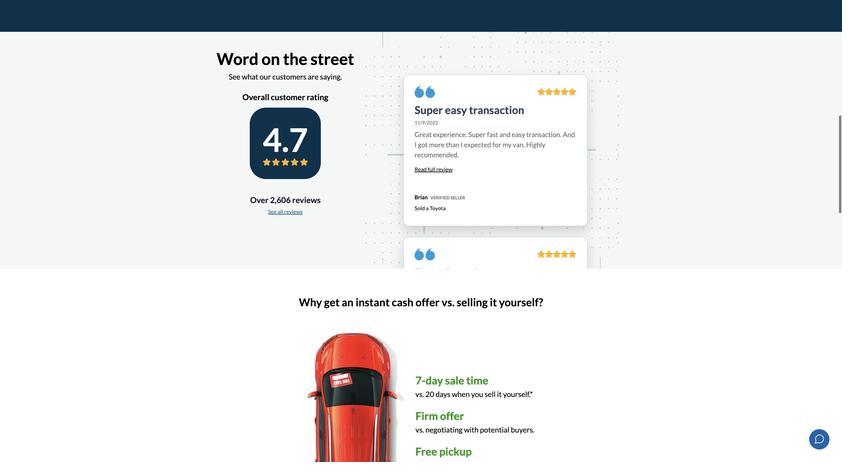 Task type: locate. For each thing, give the bounding box(es) containing it.
it inside 7-day sale time vs. 20 days when you sell it yourself.*
[[497, 390, 502, 399]]

when
[[452, 390, 470, 399]]

5.0 stars image
[[546, 88, 553, 96], [553, 88, 561, 96], [561, 88, 569, 96], [546, 251, 553, 258], [553, 251, 561, 258], [561, 251, 569, 258], [569, 251, 577, 258]]

easy
[[445, 103, 467, 116], [512, 130, 525, 138]]

super
[[415, 103, 443, 116], [469, 130, 486, 138]]

0 horizontal spatial easy
[[445, 103, 467, 116]]

7-
[[416, 374, 426, 387]]

day
[[426, 374, 443, 387]]

days
[[436, 390, 451, 399]]

2 vertical spatial vs.
[[416, 425, 424, 434]]

free
[[416, 445, 437, 458]]

0 horizontal spatial see
[[229, 72, 241, 81]]

it right selling
[[490, 296, 497, 309]]

easy
[[415, 266, 437, 279]]

customers
[[273, 72, 307, 81]]

1 4.7 stars image from the left
[[282, 159, 289, 166]]

1 vertical spatial easy
[[512, 130, 525, 138]]

1 horizontal spatial offer
[[440, 409, 464, 423]]

vs. left selling
[[442, 296, 455, 309]]

overall
[[243, 92, 269, 102]]

0 vertical spatial reviews
[[292, 195, 321, 205]]

reviews
[[292, 195, 321, 205], [284, 208, 303, 215]]

1 vertical spatial super
[[469, 130, 486, 138]]

2,606
[[270, 195, 291, 205]]

review
[[437, 166, 453, 172]]

vs. left 20
[[416, 390, 424, 399]]

read full review
[[415, 166, 453, 172]]

got
[[418, 140, 428, 149]]

1 horizontal spatial 4.7 stars image
[[272, 159, 280, 166]]

read full review link
[[415, 166, 453, 172]]

easy inside great experience. super fast and easy transaction. and i got more than i expected for my van. highly recommended.
[[512, 130, 525, 138]]

20
[[426, 390, 434, 399]]

offer right cash
[[416, 296, 440, 309]]

vs. down "firm" on the bottom of the page
[[416, 425, 424, 434]]

i right the than
[[461, 140, 463, 149]]

0 vertical spatial offer
[[416, 296, 440, 309]]

1 i from the left
[[415, 140, 417, 149]]

1 vertical spatial it
[[497, 390, 502, 399]]

1 vertical spatial see
[[268, 208, 277, 215]]

red car image
[[308, 333, 405, 462]]

1 horizontal spatial see
[[268, 208, 277, 215]]

all
[[278, 208, 283, 215]]

quote image up easy
[[415, 248, 435, 261]]

11/9/2022
[[415, 120, 438, 126]]

offer up negotiating
[[440, 409, 464, 423]]

transaction
[[469, 103, 525, 116]]

0 horizontal spatial 4.7 stars image
[[263, 159, 271, 166]]

vs.
[[442, 296, 455, 309], [416, 390, 424, 399], [416, 425, 424, 434]]

quote image for easy - peasy!
[[415, 248, 435, 261]]

negotiating
[[426, 425, 463, 434]]

4.7 stars image
[[282, 159, 289, 166], [291, 159, 299, 166]]

van.
[[513, 140, 525, 149]]

reviews right all
[[284, 208, 303, 215]]

rating
[[307, 92, 329, 102]]

super up 11/9/2022
[[415, 103, 443, 116]]

1 horizontal spatial easy
[[512, 130, 525, 138]]

yourself.*
[[503, 390, 533, 399]]

0 vertical spatial easy
[[445, 103, 467, 116]]

1 vertical spatial reviews
[[284, 208, 303, 215]]

easy up van.
[[512, 130, 525, 138]]

it
[[490, 296, 497, 309], [497, 390, 502, 399]]

1 vertical spatial quote image
[[415, 248, 435, 261]]

read
[[415, 166, 427, 172]]

1 horizontal spatial 4.7 stars image
[[291, 159, 299, 166]]

our
[[260, 72, 271, 81]]

i
[[415, 140, 417, 149], [461, 140, 463, 149]]

i left got
[[415, 140, 417, 149]]

0 vertical spatial see
[[229, 72, 241, 81]]

1 vertical spatial offer
[[440, 409, 464, 423]]

see left all
[[268, 208, 277, 215]]

more
[[429, 140, 445, 149]]

firm
[[416, 409, 438, 423]]

a
[[426, 205, 429, 211]]

the
[[283, 49, 308, 68]]

quote image up 11/9/2022
[[415, 86, 435, 98]]

and
[[500, 130, 511, 138]]

it right the sell on the bottom right of page
[[497, 390, 502, 399]]

cash
[[392, 296, 414, 309]]

sell
[[485, 390, 496, 399]]

0 horizontal spatial 4.7 stars image
[[282, 159, 289, 166]]

1 quote image from the top
[[415, 86, 435, 98]]

reviews for see all reviews
[[284, 208, 303, 215]]

highly
[[526, 140, 546, 149]]

easy up experience.
[[445, 103, 467, 116]]

1 horizontal spatial i
[[461, 140, 463, 149]]

1 horizontal spatial super
[[469, 130, 486, 138]]

5.0 stars image
[[538, 88, 546, 96], [569, 88, 577, 96], [538, 251, 546, 258]]

0 vertical spatial super
[[415, 103, 443, 116]]

2 quote image from the top
[[415, 248, 435, 261]]

offer
[[416, 296, 440, 309], [440, 409, 464, 423]]

vs. inside firm offer vs. negotiating with potential buyers.
[[416, 425, 424, 434]]

0 horizontal spatial i
[[415, 140, 417, 149]]

super up expected
[[469, 130, 486, 138]]

than
[[446, 140, 460, 149]]

over
[[250, 195, 269, 205]]

an
[[342, 296, 354, 309]]

reviews up see all reviews on the left top
[[292, 195, 321, 205]]

word
[[217, 49, 259, 68]]

over 2,606 reviews
[[250, 195, 321, 205]]

great experience. super fast and easy transaction. and i got more than i expected for my van. highly recommended.
[[415, 130, 575, 159]]

yourself?
[[499, 296, 543, 309]]

see left what
[[229, 72, 241, 81]]

word on the street
[[217, 49, 354, 68]]

why
[[299, 296, 322, 309]]

1 4.7 stars image from the left
[[263, 159, 271, 166]]

4.7 stars image
[[263, 159, 271, 166], [272, 159, 280, 166], [300, 159, 308, 166]]

see
[[229, 72, 241, 81], [268, 208, 277, 215]]

2 horizontal spatial 4.7 stars image
[[300, 159, 308, 166]]

5.0 stars image for super easy transaction
[[538, 88, 546, 96]]

quote image
[[415, 86, 435, 98], [415, 248, 435, 261]]

fast
[[487, 130, 498, 138]]

2 i from the left
[[461, 140, 463, 149]]

-
[[439, 266, 443, 279]]

0 vertical spatial it
[[490, 296, 497, 309]]

1 vertical spatial vs.
[[416, 390, 424, 399]]

selling
[[457, 296, 488, 309]]

0 vertical spatial quote image
[[415, 86, 435, 98]]



Task type: describe. For each thing, give the bounding box(es) containing it.
sold a toyota
[[415, 205, 446, 211]]

expected
[[464, 140, 491, 149]]

super easy transaction
[[415, 103, 525, 116]]

sold
[[415, 205, 425, 211]]

4.7
[[263, 120, 308, 159]]

2 4.7 stars image from the left
[[291, 159, 299, 166]]

you
[[471, 390, 483, 399]]

sale
[[445, 374, 464, 387]]

great
[[415, 130, 432, 138]]

5.0 stars image for easy - peasy!
[[538, 251, 546, 258]]

firm offer vs. negotiating with potential buyers.
[[416, 409, 535, 434]]

0 vertical spatial vs.
[[442, 296, 455, 309]]

reviews for over 2,606 reviews
[[292, 195, 321, 205]]

potential
[[480, 425, 510, 434]]

on
[[262, 49, 280, 68]]

customer
[[271, 92, 305, 102]]

are
[[308, 72, 319, 81]]

see for see all reviews
[[268, 208, 277, 215]]

and
[[563, 130, 575, 138]]

brian
[[415, 194, 428, 200]]

3 4.7 stars image from the left
[[300, 159, 308, 166]]

verified
[[431, 195, 450, 200]]

for
[[493, 140, 502, 149]]

vs. inside 7-day sale time vs. 20 days when you sell it yourself.*
[[416, 390, 424, 399]]

what
[[242, 72, 258, 81]]

open chat window image
[[814, 434, 825, 445]]

full
[[428, 166, 436, 172]]

0 horizontal spatial super
[[415, 103, 443, 116]]

instant
[[356, 296, 390, 309]]

why get an instant cash offer vs. selling it yourself?
[[299, 296, 543, 309]]

pickup
[[440, 445, 472, 458]]

my
[[503, 140, 512, 149]]

buyers.
[[511, 425, 535, 434]]

get
[[324, 296, 340, 309]]

experience.
[[433, 130, 467, 138]]

see for see what our customers are saying.
[[229, 72, 241, 81]]

seller
[[451, 195, 465, 200]]

0 horizontal spatial offer
[[416, 296, 440, 309]]

transaction.
[[527, 130, 562, 138]]

brian verified seller
[[415, 194, 465, 200]]

peasy!
[[445, 266, 478, 279]]

offer inside firm offer vs. negotiating with potential buyers.
[[440, 409, 464, 423]]

street
[[311, 49, 354, 68]]

super inside great experience. super fast and easy transaction. and i got more than i expected for my van. highly recommended.
[[469, 130, 486, 138]]

saying.
[[320, 72, 342, 81]]

quote image for super easy transaction
[[415, 86, 435, 98]]

toyota
[[430, 205, 446, 211]]

recommended.
[[415, 151, 459, 159]]

easy - peasy!
[[415, 266, 478, 279]]

see all reviews
[[268, 208, 303, 215]]

free pickup
[[416, 445, 472, 458]]

with
[[464, 425, 479, 434]]

time
[[467, 374, 489, 387]]

see all reviews link
[[268, 208, 303, 215]]

overall customer rating
[[243, 92, 329, 102]]

7-day sale time vs. 20 days when you sell it yourself.*
[[416, 374, 533, 399]]

2 4.7 stars image from the left
[[272, 159, 280, 166]]

see what our customers are saying.
[[229, 72, 342, 81]]



Task type: vqa. For each thing, say whether or not it's contained in the screenshot.
the right Teague
no



